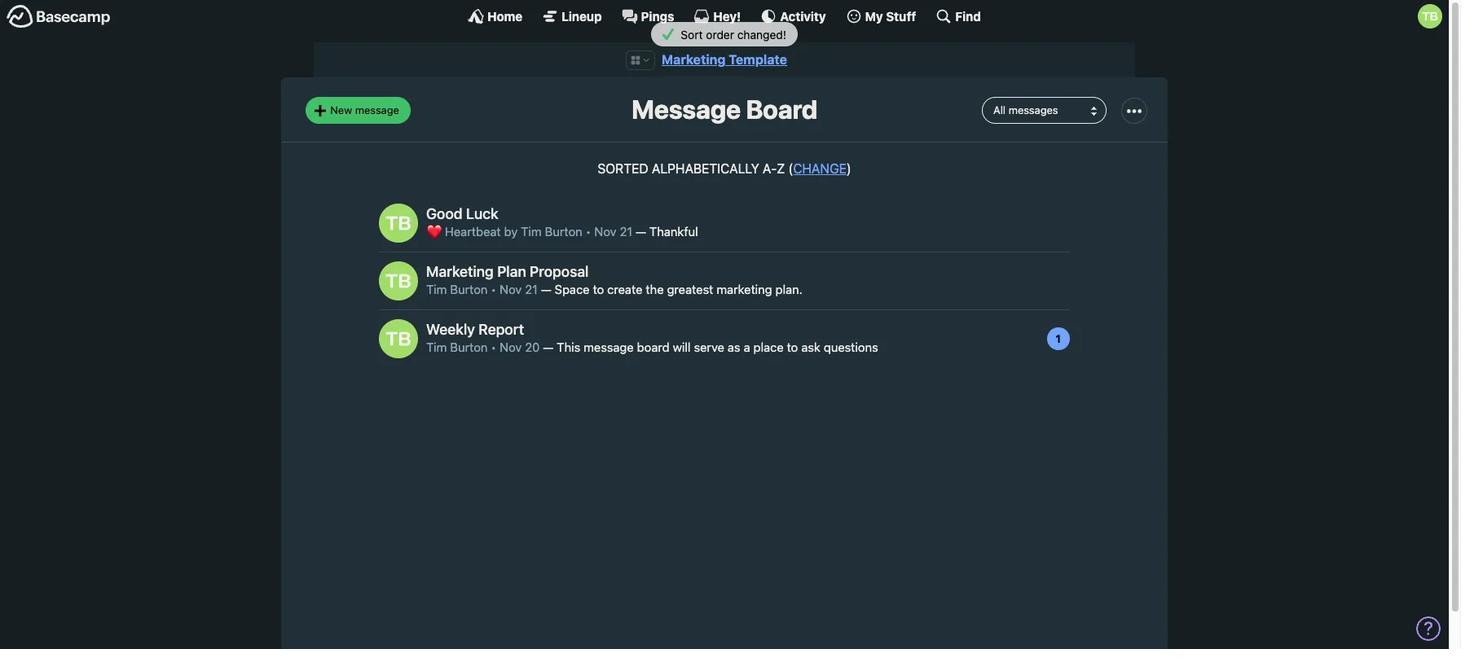 Task type: vqa. For each thing, say whether or not it's contained in the screenshot.
leftmost message
yes



Task type: locate. For each thing, give the bounding box(es) containing it.
changed!
[[738, 27, 787, 41]]

my stuff button
[[846, 8, 917, 24]]

1 horizontal spatial marketing
[[662, 52, 726, 67]]

stuff
[[886, 9, 917, 23]]

message
[[632, 94, 741, 125]]

—
[[636, 224, 646, 239], [541, 282, 552, 297], [543, 340, 554, 355]]

— right 20
[[543, 340, 554, 355]]

2 vertical spatial nov
[[500, 340, 522, 355]]

space
[[555, 282, 590, 297]]

0 vertical spatial marketing
[[662, 52, 726, 67]]

ask
[[802, 340, 821, 355]]

• inside good luck ❤️ heartbeat by              tim burton • nov 21 —           thankful
[[586, 224, 591, 239]]

to right space
[[593, 282, 604, 297]]

0 horizontal spatial 21
[[525, 282, 538, 297]]

lineup
[[562, 9, 602, 23]]

• up 'proposal'
[[586, 224, 591, 239]]

— down 'proposal'
[[541, 282, 552, 297]]

2 vertical spatial —
[[543, 340, 554, 355]]

•
[[586, 224, 591, 239], [491, 282, 497, 297], [491, 340, 497, 355]]

0 vertical spatial 21
[[620, 224, 633, 239]]

hey! button
[[694, 8, 741, 24]]

1 vertical spatial message
[[584, 340, 634, 355]]

message right this
[[584, 340, 634, 355]]

21 left thankful
[[620, 224, 633, 239]]

nov 21 element for plan
[[500, 282, 538, 297]]

nov down plan
[[500, 282, 522, 297]]

tim up weekly on the left
[[426, 282, 447, 297]]

• inside marketing plan proposal tim burton • nov 21 —           space to create the greatest marketing plan.
[[491, 282, 497, 297]]

1 vertical spatial •
[[491, 282, 497, 297]]

home
[[488, 9, 523, 23]]

tim
[[521, 224, 542, 239], [426, 282, 447, 297], [426, 340, 447, 355]]

marketing
[[662, 52, 726, 67], [426, 264, 494, 281]]

message right new
[[355, 103, 399, 116]]

serve
[[694, 340, 725, 355]]

nov 20 element
[[500, 340, 540, 355]]

pings button
[[622, 8, 674, 24]]

1 vertical spatial 21
[[525, 282, 538, 297]]

my
[[865, 9, 883, 23]]

1 vertical spatial tim
[[426, 282, 447, 297]]

report
[[479, 321, 524, 339]]

tim right by
[[521, 224, 542, 239]]

1 vertical spatial to
[[787, 340, 798, 355]]

1 vertical spatial —
[[541, 282, 552, 297]]

message board
[[632, 94, 818, 125]]

21 inside good luck ❤️ heartbeat by              tim burton • nov 21 —           thankful
[[620, 224, 633, 239]]

— inside weekly report tim burton • nov 20 —           this message board will serve as a place to ask questions
[[543, 340, 554, 355]]

2 vertical spatial •
[[491, 340, 497, 355]]

tim burton image for marketing plan proposal
[[379, 261, 418, 301]]

create
[[607, 282, 643, 297]]

21
[[620, 224, 633, 239], [525, 282, 538, 297]]

new message link
[[306, 97, 411, 124]]

0 vertical spatial nov 21 element
[[595, 224, 633, 239]]

this
[[557, 340, 581, 355]]

nov up marketing plan proposal tim burton • nov 21 —           space to create the greatest marketing plan. on the top of the page
[[595, 224, 617, 239]]

1 vertical spatial nov
[[500, 282, 522, 297]]

board
[[637, 340, 670, 355]]

template
[[729, 52, 787, 67]]

marketing down heartbeat
[[426, 264, 494, 281]]

tim down weekly on the left
[[426, 340, 447, 355]]

nov 21 element
[[595, 224, 633, 239], [500, 282, 538, 297]]

burton up 'proposal'
[[545, 224, 583, 239]]

0 horizontal spatial to
[[593, 282, 604, 297]]

1 horizontal spatial nov 21 element
[[595, 224, 633, 239]]

the
[[646, 282, 664, 297]]

1 horizontal spatial 21
[[620, 224, 633, 239]]

activity
[[780, 9, 826, 23]]

message
[[355, 103, 399, 116], [584, 340, 634, 355]]

0 vertical spatial to
[[593, 282, 604, 297]]

0 vertical spatial burton
[[545, 224, 583, 239]]

burton inside good luck ❤️ heartbeat by              tim burton • nov 21 —           thankful
[[545, 224, 583, 239]]

1 vertical spatial marketing
[[426, 264, 494, 281]]

burton up weekly on the left
[[450, 282, 488, 297]]

21 down plan
[[525, 282, 538, 297]]

sort
[[681, 27, 703, 41]]

hey!
[[714, 9, 741, 23]]

0 vertical spatial message
[[355, 103, 399, 116]]

nov
[[595, 224, 617, 239], [500, 282, 522, 297], [500, 340, 522, 355]]

tim burton image for weekly report
[[379, 319, 418, 359]]

0 horizontal spatial marketing
[[426, 264, 494, 281]]

a
[[744, 340, 750, 355]]

as
[[728, 340, 741, 355]]

plan.
[[776, 282, 803, 297]]

0 vertical spatial —
[[636, 224, 646, 239]]

nov 21 element down plan
[[500, 282, 538, 297]]

1 horizontal spatial to
[[787, 340, 798, 355]]

good luck ❤️ heartbeat by              tim burton • nov 21 —           thankful
[[426, 206, 698, 239]]

• down report
[[491, 340, 497, 355]]

0 vertical spatial tim
[[521, 224, 542, 239]]

• up report
[[491, 282, 497, 297]]

1 vertical spatial nov 21 element
[[500, 282, 538, 297]]

will
[[673, 340, 691, 355]]

alphabetically
[[652, 161, 760, 176]]

plan
[[497, 264, 526, 281]]

heartbeat
[[445, 224, 501, 239]]

marketing inside marketing plan proposal tim burton • nov 21 —           space to create the greatest marketing plan.
[[426, 264, 494, 281]]

2 vertical spatial burton
[[450, 340, 488, 355]]

0 vertical spatial •
[[586, 224, 591, 239]]

— inside marketing plan proposal tim burton • nov 21 —           space to create the greatest marketing plan.
[[541, 282, 552, 297]]

— left thankful
[[636, 224, 646, 239]]

marketing down "sort"
[[662, 52, 726, 67]]

burton down weekly on the left
[[450, 340, 488, 355]]

tim burton image
[[1418, 4, 1443, 29], [379, 204, 418, 243], [379, 261, 418, 301], [379, 319, 418, 359]]

to
[[593, 282, 604, 297], [787, 340, 798, 355]]

pings
[[641, 9, 674, 23]]

0 vertical spatial nov
[[595, 224, 617, 239]]

to left ask
[[787, 340, 798, 355]]

nov 21 element for luck
[[595, 224, 633, 239]]

switch accounts image
[[7, 4, 111, 29]]

weekly report tim burton • nov 20 —           this message board will serve as a place to ask questions
[[426, 321, 878, 355]]

marketing for plan
[[426, 264, 494, 281]]

1 vertical spatial burton
[[450, 282, 488, 297]]

tim inside good luck ❤️ heartbeat by              tim burton • nov 21 —           thankful
[[521, 224, 542, 239]]

0 horizontal spatial nov 21 element
[[500, 282, 538, 297]]

burton
[[545, 224, 583, 239], [450, 282, 488, 297], [450, 340, 488, 355]]

board
[[746, 94, 818, 125]]

nov 21 element up marketing plan proposal tim burton • nov 21 —           space to create the greatest marketing plan. on the top of the page
[[595, 224, 633, 239]]

2 vertical spatial tim
[[426, 340, 447, 355]]

1 horizontal spatial message
[[584, 340, 634, 355]]

new message
[[330, 103, 399, 116]]

nov down report
[[500, 340, 522, 355]]

marketing plan proposal tim burton • nov 21 —           space to create the greatest marketing plan.
[[426, 264, 803, 297]]

change link
[[793, 161, 847, 176]]

burton inside weekly report tim burton • nov 20 —           this message board will serve as a place to ask questions
[[450, 340, 488, 355]]



Task type: describe. For each thing, give the bounding box(es) containing it.
weekly
[[426, 321, 475, 339]]

order
[[706, 27, 734, 41]]

nov inside good luck ❤️ heartbeat by              tim burton • nov 21 —           thankful
[[595, 224, 617, 239]]

main element
[[0, 0, 1449, 32]]

new
[[330, 103, 352, 116]]

sorted
[[598, 161, 649, 176]]

find button
[[936, 8, 981, 24]]

nov inside weekly report tim burton • nov 20 —           this message board will serve as a place to ask questions
[[500, 340, 522, 355]]

luck
[[466, 206, 499, 223]]

tim inside weekly report tim burton • nov 20 —           this message board will serve as a place to ask questions
[[426, 340, 447, 355]]

message inside weekly report tim burton • nov 20 —           this message board will serve as a place to ask questions
[[584, 340, 634, 355]]

proposal
[[530, 264, 589, 281]]

lineup link
[[542, 8, 602, 24]]

nov inside marketing plan proposal tim burton • nov 21 —           space to create the greatest marketing plan.
[[500, 282, 522, 297]]

)
[[847, 161, 852, 176]]

21 inside marketing plan proposal tim burton • nov 21 —           space to create the greatest marketing plan.
[[525, 282, 538, 297]]

0 horizontal spatial message
[[355, 103, 399, 116]]

change
[[793, 161, 847, 176]]

tim inside marketing plan proposal tim burton • nov 21 —           space to create the greatest marketing plan.
[[426, 282, 447, 297]]

burton inside marketing plan proposal tim burton • nov 21 —           space to create the greatest marketing plan.
[[450, 282, 488, 297]]

sort order changed!
[[678, 27, 787, 41]]

(
[[789, 161, 793, 176]]

place
[[754, 340, 784, 355]]

activity link
[[761, 8, 826, 24]]

find
[[956, 9, 981, 23]]

marketing for template
[[662, 52, 726, 67]]

a-
[[763, 161, 777, 176]]

1
[[1056, 332, 1062, 345]]

greatest
[[667, 282, 714, 297]]

20
[[525, 340, 540, 355]]

home link
[[468, 8, 523, 24]]

sort order changed! alert
[[0, 22, 1449, 47]]

to inside marketing plan proposal tim burton • nov 21 —           space to create the greatest marketing plan.
[[593, 282, 604, 297]]

tim burton image for good luck
[[379, 204, 418, 243]]

sorted alphabetically a-z ( change )
[[598, 161, 852, 176]]

marketing
[[717, 282, 772, 297]]

my stuff
[[865, 9, 917, 23]]

questions
[[824, 340, 878, 355]]

1 link
[[1047, 327, 1070, 350]]

z
[[777, 161, 785, 176]]

marketing template
[[662, 52, 787, 67]]

by
[[504, 224, 518, 239]]

• inside weekly report tim burton • nov 20 —           this message board will serve as a place to ask questions
[[491, 340, 497, 355]]

❤️
[[426, 224, 442, 239]]

— inside good luck ❤️ heartbeat by              tim burton • nov 21 —           thankful
[[636, 224, 646, 239]]

to inside weekly report tim burton • nov 20 —           this message board will serve as a place to ask questions
[[787, 340, 798, 355]]

marketing template link
[[662, 52, 787, 67]]

thankful
[[650, 224, 698, 239]]

good
[[426, 206, 463, 223]]



